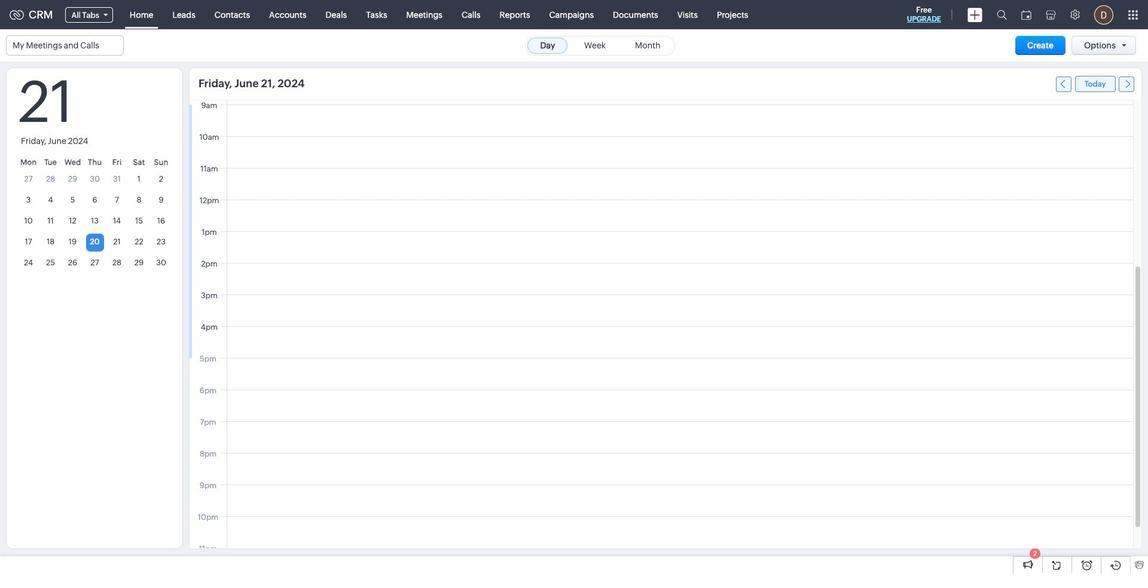 Task type: vqa. For each thing, say whether or not it's contained in the screenshot.
the left 'Account'
no



Task type: locate. For each thing, give the bounding box(es) containing it.
profile element
[[1087, 0, 1121, 29]]

search element
[[990, 0, 1015, 29]]

None field
[[58, 4, 120, 25]]



Task type: describe. For each thing, give the bounding box(es) containing it.
profile image
[[1095, 5, 1114, 24]]

search image
[[997, 10, 1007, 20]]

calendar image
[[1022, 10, 1032, 19]]

create menu image
[[968, 7, 983, 22]]

create menu element
[[961, 0, 990, 29]]

logo image
[[10, 10, 24, 19]]



